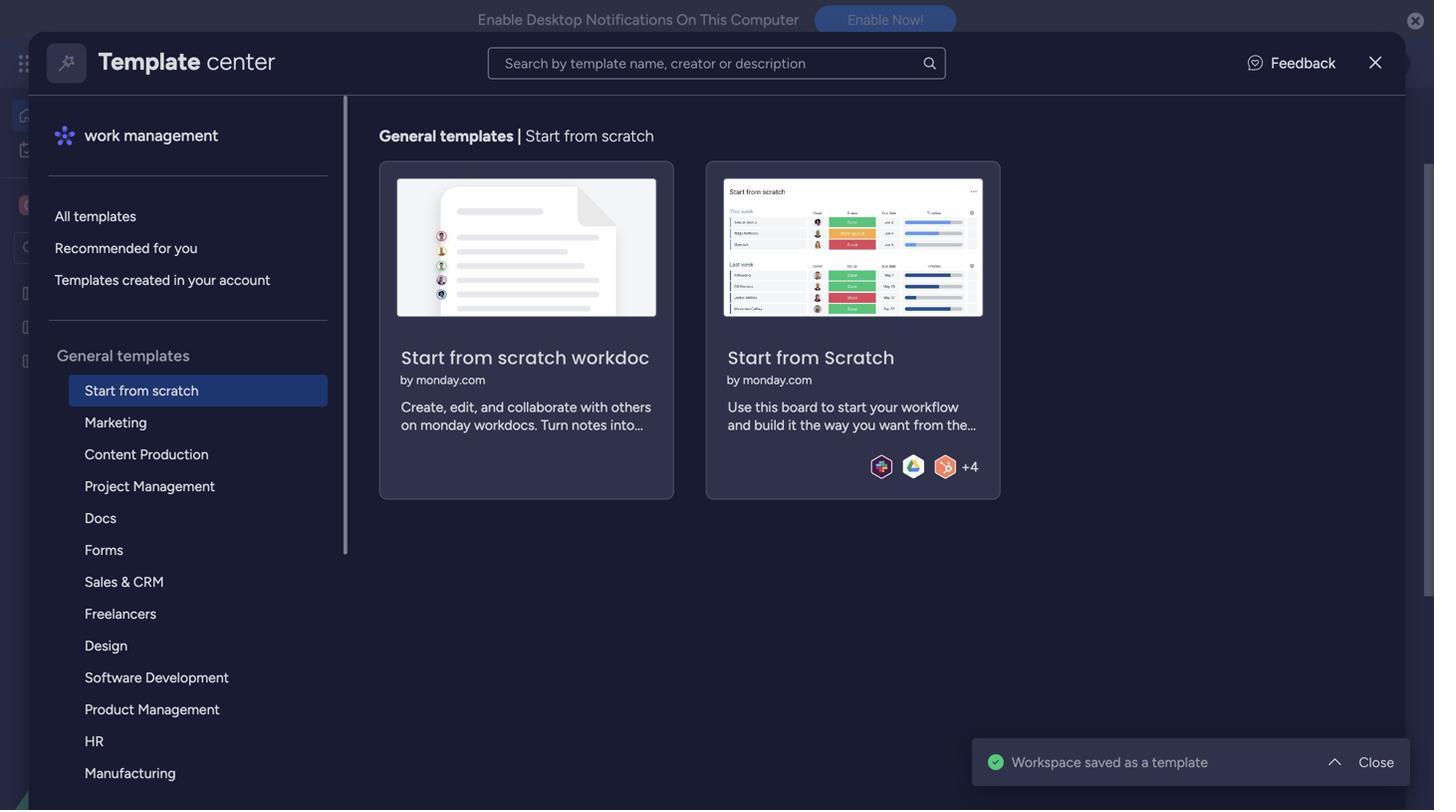 Task type: locate. For each thing, give the bounding box(es) containing it.
recently
[[336, 75, 409, 97]]

1 > from the left
[[477, 309, 486, 326]]

assets up workdoc
[[545, 309, 585, 326]]

work
[[161, 52, 197, 75], [84, 126, 120, 145], [68, 141, 99, 158], [358, 309, 388, 326], [727, 309, 757, 326]]

start from scratch by monday.com
[[727, 345, 895, 387]]

and down actionable
[[446, 452, 469, 469]]

close
[[1360, 754, 1395, 771]]

templates inside explore element
[[74, 208, 136, 225]]

1 vertical spatial assets
[[545, 309, 585, 326]]

asset up creative requests
[[90, 285, 123, 302]]

a
[[1142, 754, 1149, 771]]

development
[[145, 669, 229, 686]]

templates down requests
[[117, 346, 190, 365]]

enable inside button
[[848, 12, 889, 28]]

1 horizontal spatial monday
[[421, 417, 471, 434]]

scratch inside 'work management templates' element
[[152, 382, 199, 399]]

templates inside heading
[[117, 346, 190, 365]]

0 vertical spatial and
[[481, 399, 504, 416]]

2 vertical spatial templates
[[117, 346, 190, 365]]

0 horizontal spatial >
[[477, 309, 486, 326]]

0 horizontal spatial monday
[[89, 52, 157, 75]]

management
[[133, 478, 215, 495], [138, 701, 220, 718]]

from for start from scratch
[[119, 382, 149, 399]]

0 horizontal spatial my
[[46, 141, 65, 158]]

1 monday.com from the left
[[416, 373, 486, 387]]

0 vertical spatial templates
[[440, 127, 514, 145]]

enable left desktop
[[478, 11, 523, 29]]

content production
[[84, 446, 208, 463]]

workspace
[[892, 309, 959, 326]]

list box
[[49, 96, 348, 810], [0, 273, 254, 647]]

0 horizontal spatial assets
[[112, 196, 157, 215]]

my
[[46, 141, 65, 158], [731, 277, 754, 296]]

as
[[1125, 754, 1139, 771]]

enable
[[478, 11, 523, 29], [848, 12, 889, 28]]

enable left now!
[[848, 12, 889, 28]]

crm
[[133, 573, 164, 590]]

requests
[[103, 319, 157, 336]]

public board under template workspace image
[[333, 275, 355, 297], [21, 284, 40, 303], [21, 352, 40, 371], [333, 520, 355, 542]]

templates
[[440, 127, 514, 145], [74, 208, 136, 225], [117, 346, 190, 365]]

1 horizontal spatial assets
[[545, 309, 585, 326]]

1 horizontal spatial digital asset management (dam)
[[362, 277, 604, 296]]

creative
[[46, 196, 108, 215], [489, 309, 542, 326], [47, 319, 100, 336]]

component image for my first board
[[702, 307, 720, 325]]

1 horizontal spatial scratch
[[498, 345, 567, 371]]

component image for digital asset management (dam)
[[333, 307, 351, 325]]

0 vertical spatial management
[[133, 478, 215, 495]]

1 vertical spatial general
[[57, 346, 113, 365]]

(dam) left add to favorites icon at the left of the page
[[556, 277, 604, 296]]

1 enable from the left
[[478, 11, 523, 29]]

0 horizontal spatial by
[[400, 373, 413, 387]]

workspace selection element
[[19, 193, 160, 219]]

charts,
[[546, 435, 588, 451]]

option
[[0, 275, 254, 279]]

2023
[[977, 742, 1011, 759]]

lottie animation image
[[0, 609, 254, 810]]

creative right c
[[46, 196, 108, 215]]

management
[[201, 52, 310, 75], [124, 126, 218, 145], [456, 277, 552, 296], [126, 285, 209, 302], [391, 309, 474, 326], [761, 309, 843, 326]]

1 vertical spatial my
[[731, 277, 754, 296]]

2 > from the left
[[846, 309, 855, 326]]

feedback link
[[1249, 52, 1336, 74]]

1 horizontal spatial and
[[481, 399, 504, 416]]

1 horizontal spatial monday.com
[[743, 373, 812, 387]]

Search in workspace field
[[42, 237, 166, 260]]

my for my first board
[[731, 277, 754, 296]]

start inside start from scratch workdoc by monday.com
[[401, 345, 445, 371]]

workspace image
[[19, 194, 39, 216]]

management for project management
[[133, 478, 215, 495]]

1 horizontal spatial general
[[379, 127, 436, 145]]

templates up search in workspace field
[[74, 208, 136, 225]]

workspace
[[1012, 754, 1082, 771]]

from down work management > creative assets
[[450, 345, 493, 371]]

start up the marketing
[[84, 382, 115, 399]]

scratch inside start from scratch workdoc by monday.com
[[498, 345, 567, 371]]

monday.com
[[416, 373, 486, 387], [743, 373, 812, 387]]

my work link
[[12, 134, 242, 165]]

general
[[379, 127, 436, 145], [57, 346, 113, 365]]

monday.com down work management > main workspace
[[743, 373, 812, 387]]

from
[[564, 127, 598, 145], [450, 345, 493, 371], [777, 345, 820, 371], [119, 382, 149, 399]]

asset up work management > creative assets
[[413, 277, 452, 296]]

> for management
[[477, 309, 486, 326]]

docs
[[84, 510, 116, 527]]

actionable
[[401, 435, 466, 451]]

management down development
[[138, 701, 220, 718]]

close button
[[1352, 746, 1403, 778]]

my inside option
[[46, 141, 65, 158]]

computer
[[731, 11, 799, 29]]

from down the 'homepage'
[[119, 382, 149, 399]]

manufacturing
[[84, 765, 176, 782]]

assets up recommended for you
[[112, 196, 157, 215]]

(dam)
[[556, 277, 604, 296], [212, 285, 253, 302]]

0 horizontal spatial asset
[[90, 285, 123, 302]]

1 horizontal spatial (dam)
[[556, 277, 604, 296]]

select product image
[[18, 54, 38, 74]]

assets inside quick search results list box
[[545, 309, 585, 326]]

creative up start from scratch workdoc by monday.com
[[489, 309, 542, 326]]

public board under template workspace image
[[21, 318, 40, 337]]

monday work management
[[89, 52, 310, 75]]

from inside 'work management templates' element
[[119, 382, 149, 399]]

start for start from scratch workdoc by monday.com
[[401, 345, 445, 371]]

(dam) right in
[[212, 285, 253, 302]]

enable now!
[[848, 12, 924, 28]]

dapulse close image
[[1408, 11, 1425, 32]]

0 vertical spatial my
[[46, 141, 65, 158]]

website
[[47, 353, 98, 370]]

you
[[174, 240, 198, 257]]

content
[[84, 446, 136, 463]]

component image
[[333, 307, 351, 325], [702, 307, 720, 325], [333, 551, 351, 569]]

0 horizontal spatial general
[[57, 346, 113, 365]]

0 horizontal spatial monday.com
[[416, 373, 486, 387]]

digital up creative requests
[[47, 285, 86, 302]]

work for work management > creative assets
[[358, 309, 388, 326]]

0 horizontal spatial digital asset management (dam)
[[47, 285, 253, 302]]

embed
[[591, 435, 635, 451]]

explore element
[[49, 200, 344, 296]]

from down work management > main workspace
[[777, 345, 820, 371]]

project management
[[84, 478, 215, 495]]

2 vertical spatial scratch
[[152, 382, 199, 399]]

monday.com up edit,
[[416, 373, 486, 387]]

0 vertical spatial assets
[[112, 196, 157, 215]]

17,
[[956, 742, 973, 759]]

0 vertical spatial monday
[[89, 52, 157, 75]]

digital inside quick search results list box
[[362, 277, 409, 296]]

2 monday.com from the left
[[743, 373, 812, 387]]

creative inside "workspace selection" element
[[46, 196, 108, 215]]

templates for general templates
[[117, 346, 190, 365]]

1 horizontal spatial enable
[[848, 12, 889, 28]]

1 horizontal spatial asset
[[413, 277, 452, 296]]

main
[[858, 309, 888, 326]]

my right public board icon
[[731, 277, 754, 296]]

1 vertical spatial and
[[446, 452, 469, 469]]

monday up actionable
[[421, 417, 471, 434]]

2 enable from the left
[[848, 12, 889, 28]]

notifications
[[586, 11, 673, 29]]

visited
[[413, 75, 469, 97]]

start
[[526, 127, 560, 145], [401, 345, 445, 371], [728, 345, 772, 371], [84, 382, 115, 399]]

templates for all templates
[[74, 208, 136, 225]]

by inside start from scratch workdoc by monday.com
[[400, 373, 413, 387]]

start for start from scratch
[[84, 382, 115, 399]]

digital asset management (dam) up requests
[[47, 285, 253, 302]]

digital up work management > creative assets
[[362, 277, 409, 296]]

list box containing work management
[[49, 96, 348, 810]]

creative up website in the left top of the page
[[47, 319, 100, 336]]

my down home
[[46, 141, 65, 158]]

2 by from the left
[[727, 373, 740, 387]]

my inside quick search results list box
[[731, 277, 754, 296]]

monday up home "link"
[[89, 52, 157, 75]]

digital
[[362, 277, 409, 296], [47, 285, 86, 302]]

0 horizontal spatial digital
[[47, 285, 86, 302]]

create, edit, and collaborate with others on monday workdocs. turn notes into actionable tasks, share charts, embed videos and more.
[[401, 399, 652, 469]]

home
[[44, 107, 82, 124]]

homepage
[[101, 353, 168, 370]]

> up start from scratch workdoc by monday.com
[[477, 309, 486, 326]]

0 horizontal spatial enable
[[478, 11, 523, 29]]

digital asset management (dam) up work management > creative assets
[[362, 277, 604, 296]]

> left main
[[846, 309, 855, 326]]

(dam) for creative requests
[[212, 285, 253, 302]]

1 by from the left
[[400, 373, 413, 387]]

assets inside "workspace selection" element
[[112, 196, 157, 215]]

asset for management
[[413, 277, 452, 296]]

more.
[[472, 452, 507, 469]]

1 horizontal spatial digital
[[362, 277, 409, 296]]

1 horizontal spatial >
[[846, 309, 855, 326]]

monday
[[89, 52, 157, 75], [421, 417, 471, 434]]

general down creative requests
[[57, 346, 113, 365]]

>
[[477, 309, 486, 326], [846, 309, 855, 326]]

templates created in your account
[[55, 272, 270, 288]]

0 horizontal spatial scratch
[[152, 382, 199, 399]]

0 vertical spatial general
[[379, 127, 436, 145]]

help button
[[1333, 753, 1403, 786]]

general inside general templates heading
[[57, 346, 113, 365]]

start inside 'work management templates' element
[[84, 382, 115, 399]]

0 vertical spatial scratch
[[602, 127, 654, 145]]

creative for creative requests
[[47, 319, 100, 336]]

start up the create,
[[401, 345, 445, 371]]

and
[[481, 399, 504, 416], [446, 452, 469, 469]]

v2 user feedback image
[[1249, 52, 1264, 74]]

1 horizontal spatial my
[[731, 277, 754, 296]]

production
[[140, 446, 208, 463]]

None search field
[[488, 47, 946, 79]]

digital asset management (dam) inside quick search results list box
[[362, 277, 604, 296]]

marketing
[[84, 414, 147, 431]]

0 horizontal spatial (dam)
[[212, 285, 253, 302]]

management down production
[[133, 478, 215, 495]]

4
[[971, 458, 979, 475]]

1 vertical spatial monday
[[421, 417, 471, 434]]

first
[[757, 277, 788, 296]]

asset inside quick search results list box
[[413, 277, 452, 296]]

(dam) inside quick search results list box
[[556, 277, 604, 296]]

scratch
[[602, 127, 654, 145], [498, 345, 567, 371], [152, 382, 199, 399]]

for
[[153, 240, 171, 257]]

1 vertical spatial management
[[138, 701, 220, 718]]

templates
[[55, 272, 119, 288]]

templates left |
[[440, 127, 514, 145]]

work inside option
[[68, 141, 99, 158]]

from inside start from scratch workdoc by monday.com
[[450, 345, 493, 371]]

2 horizontal spatial scratch
[[602, 127, 654, 145]]

1 horizontal spatial by
[[727, 373, 740, 387]]

start inside start from scratch by monday.com
[[728, 345, 772, 371]]

general down recently visited
[[379, 127, 436, 145]]

1 vertical spatial scratch
[[498, 345, 567, 371]]

on
[[677, 11, 697, 29]]

1 vertical spatial templates
[[74, 208, 136, 225]]

close recently visited image
[[308, 74, 332, 98]]

start down first
[[728, 345, 772, 371]]

and up workdocs.
[[481, 399, 504, 416]]

scratch for start from scratch workdoc by monday.com
[[498, 345, 567, 371]]

from inside start from scratch by monday.com
[[777, 345, 820, 371]]



Task type: vqa. For each thing, say whether or not it's contained in the screenshot.
any
no



Task type: describe. For each thing, give the bounding box(es) containing it.
Search by template name, creator or description search field
[[488, 47, 946, 79]]

recommended
[[55, 240, 150, 257]]

product management
[[84, 701, 220, 718]]

center
[[207, 47, 275, 76]]

enable desktop notifications on this computer
[[478, 11, 799, 29]]

desktop
[[527, 11, 582, 29]]

my work option
[[12, 134, 242, 165]]

forms
[[84, 542, 123, 558]]

creative assets
[[46, 196, 157, 215]]

general templates | start from scratch
[[379, 127, 654, 145]]

work management > main workspace
[[727, 309, 959, 326]]

by inside start from scratch by monday.com
[[727, 373, 740, 387]]

workdocs.
[[474, 417, 538, 434]]

digital asset management (dam) for management
[[362, 277, 604, 296]]

quick search results list box
[[308, 98, 1058, 606]]

saved
[[1085, 754, 1122, 771]]

general templates
[[57, 346, 190, 365]]

design
[[84, 637, 127, 654]]

recently visited
[[336, 75, 469, 97]]

software development
[[84, 669, 229, 686]]

general for general templates
[[57, 346, 113, 365]]

collaborate
[[508, 399, 577, 416]]

workspace saved as a template
[[1012, 754, 1209, 771]]

home link
[[12, 100, 242, 132]]

redesign
[[171, 353, 225, 370]]

from for start from scratch by monday.com
[[777, 345, 820, 371]]

monday.com inside start from scratch workdoc by monday.com
[[416, 373, 486, 387]]

project
[[84, 478, 129, 495]]

public board image
[[702, 275, 724, 297]]

asset for requests
[[90, 285, 123, 302]]

help image
[[1305, 54, 1325, 74]]

now!
[[893, 12, 924, 28]]

my work
[[46, 141, 99, 158]]

templates for general templates | start from scratch
[[440, 127, 514, 145]]

in
[[174, 272, 185, 288]]

sales & crm
[[84, 573, 164, 590]]

nov
[[924, 742, 952, 759]]

management for product management
[[138, 701, 220, 718]]

edit,
[[450, 399, 478, 416]]

all
[[55, 208, 70, 225]]

(dam) for work management > creative assets
[[556, 277, 604, 296]]

general templates heading
[[57, 345, 344, 367]]

work management templates element
[[49, 375, 344, 810]]

account
[[219, 272, 270, 288]]

search everything image
[[1261, 54, 1281, 74]]

monday inside create, edit, and collaborate with others on monday workdocs. turn notes into actionable tasks, share charts, embed videos and more.
[[421, 417, 471, 434]]

templates image image
[[1124, 62, 1387, 200]]

start right |
[[526, 127, 560, 145]]

start from scratch workdoc by monday.com
[[400, 345, 650, 387]]

product
[[84, 701, 134, 718]]

0 horizontal spatial and
[[446, 452, 469, 469]]

add to favorites image
[[634, 276, 654, 296]]

close image
[[1370, 56, 1382, 70]]

help
[[1350, 759, 1386, 780]]

website homepage redesign
[[47, 353, 225, 370]]

tasks,
[[470, 435, 505, 451]]

general for general templates | start from scratch
[[379, 127, 436, 145]]

from right |
[[564, 127, 598, 145]]

digital asset management (dam) for requests
[[47, 285, 253, 302]]

digital for work
[[362, 277, 409, 296]]

with
[[581, 399, 608, 416]]

all templates
[[55, 208, 136, 225]]

template
[[98, 47, 201, 76]]

work management > creative assets
[[358, 309, 585, 326]]

template
[[1153, 754, 1209, 771]]

my for my work
[[46, 141, 65, 158]]

+ 4
[[962, 458, 979, 475]]

john smith image
[[1379, 48, 1411, 80]]

your
[[188, 272, 216, 288]]

software
[[84, 669, 142, 686]]

nov 17, 2023
[[924, 742, 1011, 759]]

sales
[[84, 573, 117, 590]]

> for board
[[846, 309, 855, 326]]

search image
[[923, 55, 939, 71]]

|
[[518, 127, 522, 145]]

others
[[612, 399, 652, 416]]

scratch
[[825, 345, 895, 371]]

workdoc
[[572, 345, 650, 371]]

enable now! button
[[815, 5, 957, 35]]

work for work management
[[84, 126, 120, 145]]

home option
[[12, 100, 242, 132]]

digital for creative
[[47, 285, 86, 302]]

lottie animation element
[[0, 609, 254, 810]]

enable for enable now!
[[848, 12, 889, 28]]

work for work management > main workspace
[[727, 309, 757, 326]]

creative requests
[[47, 319, 157, 336]]

on
[[401, 417, 417, 434]]

template center
[[98, 47, 275, 76]]

list box containing digital asset management (dam)
[[0, 273, 254, 647]]

notes
[[572, 417, 607, 434]]

enable for enable desktop notifications on this computer
[[478, 11, 523, 29]]

start from scratch
[[84, 382, 199, 399]]

c
[[24, 197, 34, 214]]

hr
[[84, 733, 104, 750]]

into
[[611, 417, 635, 434]]

creative for creative assets
[[46, 196, 108, 215]]

recommended for you
[[55, 240, 198, 257]]

this
[[700, 11, 727, 29]]

my first board
[[731, 277, 834, 296]]

monday.com inside start from scratch by monday.com
[[743, 373, 812, 387]]

work management
[[84, 126, 218, 145]]

from for start from scratch workdoc by monday.com
[[450, 345, 493, 371]]

share
[[508, 435, 542, 451]]

feedback
[[1272, 54, 1336, 72]]

turn
[[541, 417, 569, 434]]

&
[[121, 573, 130, 590]]

creative inside quick search results list box
[[489, 309, 542, 326]]

start for start from scratch by monday.com
[[728, 345, 772, 371]]

board
[[792, 277, 834, 296]]

+
[[962, 458, 971, 475]]

scratch for start from scratch
[[152, 382, 199, 399]]

create,
[[401, 399, 447, 416]]



